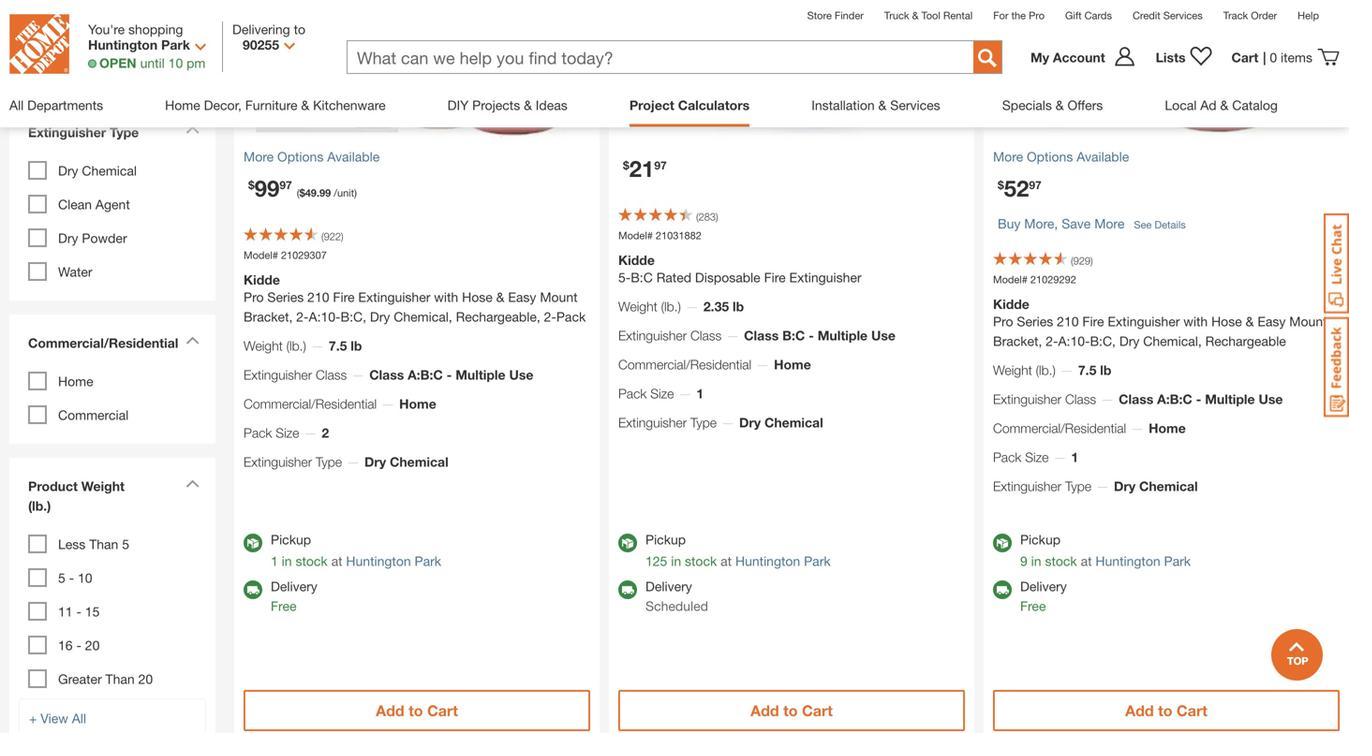 Task type: describe. For each thing, give the bounding box(es) containing it.
product
[[28, 479, 78, 494]]

2 + view all link from the top
[[19, 699, 206, 734]]

available for pickup image for 1 in stock
[[244, 534, 262, 553]]

0 vertical spatial lb
[[733, 299, 744, 314]]

buy more, save more button
[[998, 205, 1125, 243]]

local
[[1164, 97, 1196, 113]]

2.35 lb
[[704, 299, 744, 314]]

9
[[1021, 554, 1028, 569]]

7.5 lb for 99
[[329, 338, 362, 354]]

weight inside product weight (lb.)
[[81, 479, 125, 494]]

$ for 52
[[998, 178, 1004, 191]]

clean
[[58, 197, 92, 212]]

delivery for 9
[[1021, 579, 1067, 595]]

options for 99
[[277, 149, 324, 164]]

3 add to cart from the left
[[1126, 702, 1208, 720]]

20 for 16 - 20
[[85, 638, 100, 654]]

available for 99
[[327, 149, 380, 164]]

account
[[1053, 49, 1106, 65]]

more options available for 52
[[994, 149, 1130, 164]]

16 - 20
[[58, 638, 100, 654]]

stock for 1 in stock
[[296, 554, 328, 569]]

97 for 52
[[1029, 178, 1042, 191]]

$ 52 97
[[998, 175, 1042, 201]]

21
[[630, 155, 655, 182]]

11 - 15
[[58, 604, 100, 620]]

7.5 for 52
[[1079, 363, 1097, 378]]

lists link
[[1147, 46, 1223, 68]]

use for 99
[[509, 367, 534, 383]]

options for 52
[[1027, 149, 1074, 164]]

available shipping image for scheduled
[[619, 581, 637, 600]]

1 for class b:c - multiple use
[[697, 386, 704, 401]]

922
[[324, 230, 341, 243]]

2.35
[[704, 299, 729, 314]]

to for the add to cart button for delivery scheduled
[[784, 702, 798, 720]]

pro series 210 fire extinguisher with hose & easy mount bracket, 2-a:10-b:c, dry chemical, rechargeable image
[[984, 0, 1350, 138]]

add to cart for delivery scheduled
[[751, 702, 833, 720]]

diy projects & ideas
[[450, 97, 570, 113]]

bracket, for 99
[[244, 309, 293, 325]]

scheduled
[[646, 599, 709, 614]]

extinguisher class for 99
[[244, 367, 347, 383]]

kitchenware
[[314, 97, 387, 113]]

ad
[[1200, 97, 1216, 113]]

( for ( 283 )
[[696, 211, 699, 223]]

chemical, for 99
[[394, 309, 452, 325]]

less
[[58, 537, 86, 552]]

more options available link for 52
[[994, 147, 1340, 167]]

2 + from the top
[[29, 711, 37, 727]]

extinguisher inside kidde 5-b:c rated disposable fire extinguisher
[[790, 270, 862, 285]]

2 vertical spatial all
[[72, 711, 86, 727]]

live chat image
[[1324, 214, 1350, 314]]

water link
[[58, 264, 92, 280]]

caret icon image for product weight (lb.)
[[186, 480, 200, 488]]

a:10- for 99
[[309, 309, 341, 325]]

track order link
[[1224, 9, 1278, 22]]

99 inside "$ 99 97 ( $ 49 . 99 /unit )"
[[320, 187, 331, 199]]

1 horizontal spatial b:c
[[783, 328, 805, 343]]

1 horizontal spatial pack size
[[619, 386, 674, 401]]

rechargeable
[[1206, 333, 1287, 349]]

weight (lb.) for 52
[[994, 363, 1056, 378]]

greater
[[58, 672, 102, 687]]

details
[[1155, 219, 1186, 231]]

(lb.) inside product weight (lb.)
[[28, 498, 51, 514]]

decor,
[[205, 97, 243, 113]]

0 horizontal spatial 5
[[58, 571, 65, 586]]

open until 10 pm
[[99, 55, 206, 71]]

delivery scheduled
[[646, 579, 709, 614]]

) for ( 922 )
[[341, 230, 344, 243]]

available for pickup image for 9 in stock
[[994, 534, 1012, 553]]

more,
[[1025, 216, 1058, 231]]

& left ideas
[[527, 97, 535, 113]]

0 vertical spatial size
[[651, 386, 674, 401]]

& left offers
[[1053, 97, 1062, 113]]

extinguisher type inside extinguisher type link
[[28, 124, 139, 140]]

fire for 99
[[333, 289, 355, 305]]

0 vertical spatial use
[[872, 328, 896, 343]]

1 horizontal spatial 2-
[[544, 309, 557, 325]]

0 items
[[1270, 49, 1313, 65]]

project calculators link
[[634, 83, 745, 127]]

7.5 for 99
[[329, 338, 347, 354]]

credit
[[1133, 9, 1161, 22]]

installation & services
[[808, 97, 937, 113]]

11 - 15 link
[[58, 604, 100, 620]]

feedback link image
[[1324, 317, 1350, 418]]

park for pickup 1 in stock at huntington park
[[415, 554, 442, 569]]

disposable inside kidde 5-b:c rated disposable fire extinguisher
[[695, 270, 761, 285]]

125
[[646, 554, 668, 569]]

park for pickup 125 in stock at huntington park
[[804, 554, 831, 569]]

in for 125
[[671, 554, 682, 569]]

buy
[[998, 216, 1021, 231]]

more options available link for 99
[[244, 147, 590, 167]]

model# 21031882
[[619, 229, 702, 242]]

5 - 10 link
[[58, 571, 92, 586]]

all departments
[[9, 97, 103, 113]]

add to cart for delivery free
[[376, 702, 458, 720]]

& right ad
[[1220, 97, 1228, 113]]

than for less
[[89, 537, 118, 552]]

easy for 99
[[508, 289, 537, 305]]

commercial/residential link
[[19, 324, 206, 367]]

5-b:c rated disposable fire extinguisher image
[[609, 0, 975, 138]]

1 horizontal spatial multiple
[[818, 328, 868, 343]]

my
[[1031, 49, 1050, 65]]

delivering to
[[232, 22, 306, 37]]

a:10- for 52
[[1059, 333, 1091, 349]]

help
[[1298, 9, 1320, 22]]

5-
[[619, 270, 631, 285]]

chemical, for 52
[[1144, 333, 1202, 349]]

cart for the add to cart button corresponding to delivery free
[[427, 702, 458, 720]]

0 vertical spatial all
[[72, 52, 86, 68]]

weight (lb.) for 99
[[244, 338, 306, 354]]

diy
[[450, 97, 471, 113]]

dry chemical link
[[58, 163, 137, 178]]

calculators
[[679, 97, 745, 113]]

add for delivery scheduled
[[751, 702, 779, 720]]

delivering
[[232, 22, 290, 37]]

11
[[58, 604, 73, 620]]

$ left .
[[300, 187, 305, 199]]

1 horizontal spatial 5
[[122, 537, 129, 552]]

20 for greater than 20
[[138, 672, 153, 687]]

929
[[1074, 255, 1091, 267]]

at for 1 in stock
[[331, 554, 343, 569]]

) for ( 929 )
[[1091, 255, 1093, 267]]

$ for 99
[[248, 178, 255, 191]]

b:c inside kidde 5-b:c rated disposable fire extinguisher
[[631, 270, 653, 285]]

a:b:c for 99
[[408, 367, 443, 383]]

$ 99 97 ( $ 49 . 99 /unit )
[[248, 175, 357, 201]]

greater than 20 link
[[58, 672, 153, 687]]

at for 125 in stock
[[721, 554, 732, 569]]

huntington park link for pickup 1 in stock at huntington park
[[346, 554, 442, 569]]

hose for 52
[[1212, 314, 1243, 329]]

10 for until
[[168, 55, 183, 71]]

& inside kidde pro series 210 fire extinguisher with hose & easy mount bracket, 2-a:10-b:c, dry chemical, rechargeable
[[1246, 314, 1255, 329]]

bracket, for 52
[[994, 333, 1043, 349]]

dry inside the kidde pro series 210 fire extinguisher with hose & easy mount bracket, 2-a:10-b:c, dry chemical, rechargeable, 2-pack
[[370, 309, 390, 325]]

free for 9
[[1021, 599, 1046, 614]]

available shipping image for free
[[244, 581, 262, 600]]

dry powder
[[58, 230, 127, 246]]

hose for 99
[[462, 289, 493, 305]]

1 + from the top
[[29, 52, 37, 68]]

1 vertical spatial all
[[9, 97, 24, 113]]

product weight (lb.)
[[28, 479, 125, 514]]

model# 21029292
[[994, 274, 1077, 286]]

in for 9
[[1032, 554, 1042, 569]]

b:c, for 99
[[341, 309, 366, 325]]

3 add to cart button from the left
[[994, 691, 1340, 732]]

local ad & catalog
[[1164, 97, 1277, 113]]

the home depot logo link
[[9, 14, 69, 74]]

credit services
[[1133, 9, 1203, 22]]

home link
[[58, 374, 93, 389]]

commercial link
[[58, 408, 129, 423]]

less than 5
[[58, 537, 129, 552]]

gift cards link
[[1066, 9, 1113, 22]]

clean agent
[[58, 197, 130, 212]]

help link
[[1298, 9, 1320, 22]]

283
[[699, 211, 716, 223]]

pack size for 52
[[994, 450, 1049, 465]]

series for 99
[[268, 289, 304, 305]]

size for 99
[[276, 425, 299, 441]]

52
[[1004, 175, 1029, 201]]

mount for 52
[[1290, 314, 1328, 329]]

0 vertical spatial model#
[[619, 229, 653, 242]]

the
[[1012, 9, 1026, 22]]

for the pro
[[994, 9, 1045, 22]]

kidde for 99
[[244, 272, 280, 288]]

to for the add to cart button corresponding to delivery free
[[409, 702, 423, 720]]

credit services link
[[1133, 9, 1203, 22]]

see
[[1134, 219, 1152, 231]]

$ 21 97
[[623, 155, 667, 182]]

installation & services link
[[808, 83, 937, 127]]

pro series 210 fire extinguisher with hose & easy mount bracket, 2-a:10-b:c, dry chemical, rechargeable, 2-pack image
[[234, 0, 600, 138]]

model# for 52
[[994, 274, 1028, 286]]

cards
[[1085, 9, 1113, 22]]

water
[[58, 264, 92, 280]]

.
[[317, 187, 320, 199]]

huntington for pickup 9 in stock at huntington park
[[1096, 554, 1161, 569]]

add for delivery free
[[376, 702, 405, 720]]

delivery for 1
[[271, 579, 318, 595]]

2 horizontal spatial more
[[1095, 216, 1125, 231]]

my account
[[1031, 49, 1106, 65]]

services inside 'link'
[[887, 97, 937, 113]]

0 horizontal spatial 99
[[255, 175, 280, 201]]



Task type: vqa. For each thing, say whether or not it's contained in the screenshot.
the Warming
no



Task type: locate. For each thing, give the bounding box(es) containing it.
pro right the
[[1029, 9, 1045, 22]]

model# for 99
[[244, 249, 278, 261]]

1 delivery free from the left
[[271, 579, 318, 614]]

97 up more,
[[1029, 178, 1042, 191]]

extinguisher inside kidde pro series 210 fire extinguisher with hose & easy mount bracket, 2-a:10-b:c, dry chemical, rechargeable
[[1108, 314, 1180, 329]]

at inside pickup 9 in stock at huntington park
[[1081, 554, 1092, 569]]

2 horizontal spatial stock
[[1045, 554, 1078, 569]]

with inside the kidde pro series 210 fire extinguisher with hose & easy mount bracket, 2-a:10-b:c, dry chemical, rechargeable, 2-pack
[[434, 289, 459, 305]]

2 horizontal spatial 97
[[1029, 178, 1042, 191]]

$ up model# 21031882
[[623, 159, 630, 172]]

installation
[[808, 97, 871, 113]]

+
[[29, 52, 37, 68], [29, 711, 37, 727]]

fire for 52
[[1083, 314, 1105, 329]]

fire down 922
[[333, 289, 355, 305]]

dry powder link
[[58, 230, 127, 246]]

a:b:c for 52
[[1158, 392, 1193, 407]]

stock inside pickup 125 in stock at huntington park
[[685, 554, 717, 569]]

2 horizontal spatial weight (lb.)
[[994, 363, 1056, 378]]

0 vertical spatial view
[[41, 52, 68, 68]]

huntington
[[88, 37, 158, 52], [346, 554, 411, 569], [736, 554, 801, 569], [1096, 554, 1161, 569]]

weight down model# 21029292
[[994, 363, 1033, 378]]

2- down 21029307
[[296, 309, 309, 325]]

model# 21029307
[[244, 249, 327, 261]]

10 for -
[[78, 571, 92, 586]]

kidde pro series 210 fire extinguisher with hose & easy mount bracket, 2-a:10-b:c, dry chemical, rechargeable, 2-pack
[[244, 272, 586, 325]]

2 vertical spatial kidde
[[994, 296, 1030, 312]]

pro inside kidde pro series 210 fire extinguisher with hose & easy mount bracket, 2-a:10-b:c, dry chemical, rechargeable
[[994, 314, 1014, 329]]

stock
[[296, 554, 328, 569], [685, 554, 717, 569], [1045, 554, 1078, 569]]

+ view all link down greater than 20 link
[[19, 699, 206, 734]]

0 vertical spatial class a:b:c - multiple use
[[369, 367, 534, 383]]

3 pickup from the left
[[1021, 532, 1061, 548]]

for the pro link
[[994, 9, 1045, 22]]

2 horizontal spatial in
[[1032, 554, 1042, 569]]

21029292
[[1031, 274, 1077, 286]]

0 vertical spatial with
[[434, 289, 459, 305]]

&
[[913, 9, 919, 22], [303, 97, 311, 113], [527, 97, 535, 113], [875, 97, 883, 113], [1053, 97, 1062, 113], [1220, 97, 1228, 113], [496, 289, 505, 305], [1246, 314, 1255, 329]]

2 vertical spatial model#
[[994, 274, 1028, 286]]

use for 52
[[1259, 392, 1284, 407]]

1 caret icon image from the top
[[186, 336, 200, 345]]

7.5 lb
[[329, 338, 362, 354], [1079, 363, 1112, 378]]

1 horizontal spatial at
[[721, 554, 732, 569]]

0 horizontal spatial 210
[[308, 289, 329, 305]]

huntington inside pickup 125 in stock at huntington park
[[736, 554, 801, 569]]

hose inside kidde pro series 210 fire extinguisher with hose & easy mount bracket, 2-a:10-b:c, dry chemical, rechargeable
[[1212, 314, 1243, 329]]

210 inside kidde pro series 210 fire extinguisher with hose & easy mount bracket, 2-a:10-b:c, dry chemical, rechargeable
[[1057, 314, 1079, 329]]

fire inside the kidde pro series 210 fire extinguisher with hose & easy mount bracket, 2-a:10-b:c, dry chemical, rechargeable, 2-pack
[[333, 289, 355, 305]]

chemical, inside the kidde pro series 210 fire extinguisher with hose & easy mount bracket, 2-a:10-b:c, dry chemical, rechargeable, 2-pack
[[394, 309, 452, 325]]

the home depot image
[[9, 14, 69, 74]]

extinguisher class for 52
[[994, 392, 1097, 407]]

3 stock from the left
[[1045, 554, 1078, 569]]

(
[[297, 187, 300, 199], [696, 211, 699, 223], [321, 230, 324, 243], [1071, 255, 1074, 267]]

2 add to cart button from the left
[[619, 691, 965, 732]]

2 + view all from the top
[[29, 711, 86, 727]]

(lb.) down product
[[28, 498, 51, 514]]

submit search image
[[979, 49, 997, 67]]

easy up rechargeable,
[[508, 289, 537, 305]]

7.5 down kidde pro series 210 fire extinguisher with hose & easy mount bracket, 2-a:10-b:c, dry chemical, rechargeable on the right
[[1079, 363, 1097, 378]]

0 horizontal spatial class a:b:c - multiple use
[[369, 367, 534, 383]]

delivery free down 9
[[1021, 579, 1067, 614]]

rental
[[944, 9, 973, 22]]

rated
[[657, 270, 692, 285]]

0 vertical spatial pro
[[1029, 9, 1045, 22]]

1 pickup from the left
[[271, 532, 311, 548]]

pickup inside pickup 125 in stock at huntington park
[[646, 532, 686, 548]]

kidde for 52
[[994, 296, 1030, 312]]

pro for 52
[[994, 314, 1014, 329]]

delivery for 125
[[646, 579, 692, 595]]

hose up rechargeable,
[[462, 289, 493, 305]]

caret icon image
[[186, 336, 200, 345], [186, 480, 200, 488]]

product weight (lb.) link
[[19, 468, 206, 530]]

caret icon image for commercial/residential
[[186, 336, 200, 345]]

0 horizontal spatial extinguisher class
[[244, 367, 347, 383]]

b:c, down 929
[[1091, 333, 1116, 349]]

$ inside $ 21 97
[[623, 159, 630, 172]]

1 options from the left
[[277, 149, 324, 164]]

delivery down pickup 1 in stock at huntington park
[[271, 579, 318, 595]]

to
[[294, 22, 306, 37], [409, 702, 423, 720], [784, 702, 798, 720], [1159, 702, 1173, 720]]

2 more options available from the left
[[994, 149, 1130, 164]]

home decor, furniture & kitchenware link
[[166, 83, 387, 127]]

fire up class b:c - multiple use in the right top of the page
[[764, 270, 786, 285]]

kidde inside kidde 5-b:c rated disposable fire extinguisher
[[619, 252, 655, 268]]

multiple for 99
[[456, 367, 506, 383]]

offers
[[1065, 97, 1101, 113]]

pack size for 99
[[244, 425, 299, 441]]

2 horizontal spatial delivery
[[1021, 579, 1067, 595]]

at
[[331, 554, 343, 569], [721, 554, 732, 569], [1081, 554, 1092, 569]]

view down greater
[[41, 711, 68, 727]]

1 horizontal spatial a:10-
[[1059, 333, 1091, 349]]

1 horizontal spatial b:c,
[[1091, 333, 1116, 349]]

cart
[[1232, 49, 1259, 65], [427, 702, 458, 720], [802, 702, 833, 720], [1177, 702, 1208, 720]]

1 vertical spatial mount
[[1290, 314, 1328, 329]]

home decor, furniture & kitchenware
[[166, 97, 387, 113]]

bracket, down the model# 21029307
[[244, 309, 293, 325]]

weight (lb.) down "rated" on the top
[[619, 299, 681, 314]]

extinguisher inside extinguisher type link
[[28, 124, 106, 140]]

fire inside kidde pro series 210 fire extinguisher with hose & easy mount bracket, 2-a:10-b:c, dry chemical, rechargeable
[[1083, 314, 1105, 329]]

& inside 'link'
[[875, 97, 883, 113]]

1 horizontal spatial extinguisher class
[[619, 328, 722, 343]]

2- for 52
[[1046, 333, 1059, 349]]

bracket, inside the kidde pro series 210 fire extinguisher with hose & easy mount bracket, 2-a:10-b:c, dry chemical, rechargeable, 2-pack
[[244, 309, 293, 325]]

7.5 lb for 52
[[1079, 363, 1112, 378]]

& up rechargeable
[[1246, 314, 1255, 329]]

services right installation
[[887, 97, 937, 113]]

None text field
[[348, 41, 955, 75], [348, 41, 955, 75], [348, 41, 955, 75], [348, 41, 955, 75]]

) down "buy more, save more see details"
[[1091, 255, 1093, 267]]

caret icon image inside product weight (lb.) "link"
[[186, 480, 200, 488]]

chemical,
[[394, 309, 452, 325], [1144, 333, 1202, 349]]

items
[[1281, 49, 1313, 65]]

more right save
[[1095, 216, 1125, 231]]

2 horizontal spatial fire
[[1083, 314, 1105, 329]]

7.5 up the 2
[[329, 338, 347, 354]]

powder
[[82, 230, 127, 246]]

series down the model# 21029307
[[268, 289, 304, 305]]

delivery up scheduled
[[646, 579, 692, 595]]

( up 21029307
[[321, 230, 324, 243]]

class a:b:c - multiple use down rechargeable,
[[369, 367, 534, 383]]

2 caret icon image from the top
[[186, 480, 200, 488]]

& left tool
[[913, 9, 919, 22]]

0 horizontal spatial mount
[[540, 289, 578, 305]]

1 horizontal spatial 7.5 lb
[[1079, 363, 1112, 378]]

1 more options available link from the left
[[244, 147, 590, 167]]

) for ( 283 )
[[716, 211, 719, 223]]

lb down the kidde pro series 210 fire extinguisher with hose & easy mount bracket, 2-a:10-b:c, dry chemical, rechargeable, 2-pack
[[351, 338, 362, 354]]

(lb.) down "rated" on the top
[[661, 299, 681, 314]]

20
[[85, 638, 100, 654], [138, 672, 153, 687]]

+ view all up all departments link
[[29, 52, 86, 68]]

more options available link down diy
[[244, 147, 590, 167]]

model# left 21029307
[[244, 249, 278, 261]]

& up rechargeable,
[[496, 289, 505, 305]]

in inside pickup 125 in stock at huntington park
[[671, 554, 682, 569]]

chemical, left rechargeable,
[[394, 309, 452, 325]]

available up /unit
[[327, 149, 380, 164]]

1 stock from the left
[[296, 554, 328, 569]]

with for 52
[[1184, 314, 1208, 329]]

1 vertical spatial size
[[276, 425, 299, 441]]

& right furniture
[[303, 97, 311, 113]]

weight (lb.) down the model# 21029307
[[244, 338, 306, 354]]

all departments link
[[9, 83, 103, 127]]

1 more options available from the left
[[244, 149, 380, 164]]

& inside the kidde pro series 210 fire extinguisher with hose & easy mount bracket, 2-a:10-b:c, dry chemical, rechargeable, 2-pack
[[496, 289, 505, 305]]

99 right 49
[[320, 187, 331, 199]]

specials & offers link
[[1000, 83, 1101, 127]]

0 horizontal spatial a:b:c
[[408, 367, 443, 383]]

0
[[1270, 49, 1278, 65]]

1 horizontal spatial services
[[1164, 9, 1203, 22]]

until
[[140, 55, 165, 71]]

7.5 lb down kidde pro series 210 fire extinguisher with hose & easy mount bracket, 2-a:10-b:c, dry chemical, rechargeable on the right
[[1079, 363, 1112, 378]]

track
[[1224, 9, 1249, 22]]

0 vertical spatial bracket,
[[244, 309, 293, 325]]

2 huntington park link from the left
[[736, 554, 831, 569]]

view up all departments link
[[41, 52, 68, 68]]

delivery down 9
[[1021, 579, 1067, 595]]

to for third the add to cart button from the left
[[1159, 702, 1173, 720]]

0 vertical spatial weight (lb.)
[[619, 299, 681, 314]]

easy for 52
[[1258, 314, 1286, 329]]

0 vertical spatial caret icon image
[[186, 336, 200, 345]]

stock inside pickup 9 in stock at huntington park
[[1045, 554, 1078, 569]]

series down model# 21029292
[[1017, 314, 1054, 329]]

2 at from the left
[[721, 554, 732, 569]]

pickup for 1
[[271, 532, 311, 548]]

10 left the pm
[[168, 55, 183, 71]]

2 horizontal spatial kidde
[[994, 296, 1030, 312]]

pickup 125 in stock at huntington park
[[646, 532, 831, 569]]

2 horizontal spatial huntington park link
[[1096, 554, 1191, 569]]

a:b:c down kidde pro series 210 fire extinguisher with hose & easy mount bracket, 2-a:10-b:c, dry chemical, rechargeable on the right
[[1158, 392, 1193, 407]]

b:c, inside kidde pro series 210 fire extinguisher with hose & easy mount bracket, 2-a:10-b:c, dry chemical, rechargeable
[[1091, 333, 1116, 349]]

0 horizontal spatial size
[[276, 425, 299, 441]]

97 inside $ 21 97
[[655, 159, 667, 172]]

in inside pickup 1 in stock at huntington park
[[282, 554, 292, 569]]

clean agent link
[[58, 197, 130, 212]]

huntington for pickup 125 in stock at huntington park
[[736, 554, 801, 569]]

all left open
[[72, 52, 86, 68]]

0 horizontal spatial 7.5
[[329, 338, 347, 354]]

0 horizontal spatial 7.5 lb
[[329, 338, 362, 354]]

2-
[[296, 309, 309, 325], [544, 309, 557, 325], [1046, 333, 1059, 349]]

huntington for pickup 1 in stock at huntington park
[[346, 554, 411, 569]]

size for 52
[[1026, 450, 1049, 465]]

1 horizontal spatial 1
[[697, 386, 704, 401]]

20 right 16
[[85, 638, 100, 654]]

1 horizontal spatial available for pickup image
[[994, 534, 1012, 553]]

0 horizontal spatial 1
[[271, 554, 278, 569]]

1 add to cart button from the left
[[244, 691, 590, 732]]

1 vertical spatial model#
[[244, 249, 278, 261]]

0 horizontal spatial with
[[434, 289, 459, 305]]

more
[[244, 149, 274, 164], [994, 149, 1024, 164], [1095, 216, 1125, 231]]

disposable up the 2.35 lb at top right
[[695, 270, 761, 285]]

bracket, down model# 21029292
[[994, 333, 1043, 349]]

for
[[994, 9, 1009, 22]]

210 for 52
[[1057, 314, 1079, 329]]

2 available from the left
[[1077, 149, 1130, 164]]

than right less
[[89, 537, 118, 552]]

2
[[322, 425, 329, 441]]

mount inside the kidde pro series 210 fire extinguisher with hose & easy mount bracket, 2-a:10-b:c, dry chemical, rechargeable, 2-pack
[[540, 289, 578, 305]]

chemical, inside kidde pro series 210 fire extinguisher with hose & easy mount bracket, 2-a:10-b:c, dry chemical, rechargeable
[[1144, 333, 1202, 349]]

add to cart button for delivery scheduled
[[619, 691, 965, 732]]

weight right product
[[81, 479, 125, 494]]

a:10- inside the kidde pro series 210 fire extinguisher with hose & easy mount bracket, 2-a:10-b:c, dry chemical, rechargeable, 2-pack
[[309, 309, 341, 325]]

kidde
[[619, 252, 655, 268], [244, 272, 280, 288], [994, 296, 1030, 312]]

class a:b:c - multiple use
[[369, 367, 534, 383], [1119, 392, 1284, 407]]

2 vertical spatial size
[[1026, 450, 1049, 465]]

0 horizontal spatial more options available
[[244, 149, 380, 164]]

7.5 lb down the kidde pro series 210 fire extinguisher with hose & easy mount bracket, 2-a:10-b:c, dry chemical, rechargeable, 2-pack
[[329, 338, 362, 354]]

use
[[872, 328, 896, 343], [509, 367, 534, 383], [1259, 392, 1284, 407]]

+ view all down greater
[[29, 711, 86, 727]]

1 vertical spatial b:c,
[[1091, 333, 1116, 349]]

$ for 21
[[623, 159, 630, 172]]

with up rechargeable,
[[434, 289, 459, 305]]

(lb.) down 21029307
[[286, 338, 306, 354]]

series inside kidde pro series 210 fire extinguisher with hose & easy mount bracket, 2-a:10-b:c, dry chemical, rechargeable
[[1017, 314, 1054, 329]]

kidde down model# 21029292
[[994, 296, 1030, 312]]

a:10- inside kidde pro series 210 fire extinguisher with hose & easy mount bracket, 2-a:10-b:c, dry chemical, rechargeable
[[1059, 333, 1091, 349]]

210 down 21029307
[[308, 289, 329, 305]]

bracket, inside kidde pro series 210 fire extinguisher with hose & easy mount bracket, 2-a:10-b:c, dry chemical, rechargeable
[[994, 333, 1043, 349]]

1 available for pickup image from the left
[[244, 534, 262, 553]]

1 horizontal spatial 210
[[1057, 314, 1079, 329]]

huntington inside pickup 9 in stock at huntington park
[[1096, 554, 1161, 569]]

stock inside pickup 1 in stock at huntington park
[[296, 554, 328, 569]]

2 delivery free from the left
[[1021, 579, 1067, 614]]

type
[[110, 124, 139, 140], [691, 415, 717, 430], [316, 454, 342, 470], [1066, 479, 1092, 494]]

1 horizontal spatial size
[[651, 386, 674, 401]]

commercial/residential
[[28, 335, 178, 351], [619, 357, 752, 372], [244, 396, 377, 412], [994, 421, 1127, 436]]

(lb.) down 21029292
[[1036, 363, 1056, 378]]

1 vertical spatial view
[[41, 711, 68, 727]]

multiple for 52
[[1206, 392, 1256, 407]]

commercial
[[58, 408, 129, 423]]

b:c
[[631, 270, 653, 285], [783, 328, 805, 343]]

1 vertical spatial use
[[509, 367, 534, 383]]

0 horizontal spatial lb
[[351, 338, 362, 354]]

5 up 11
[[58, 571, 65, 586]]

1 vertical spatial series
[[1017, 314, 1054, 329]]

pro inside the kidde pro series 210 fire extinguisher with hose & easy mount bracket, 2-a:10-b:c, dry chemical, rechargeable, 2-pack
[[244, 289, 264, 305]]

more up 52
[[994, 149, 1024, 164]]

save
[[1062, 216, 1091, 231]]

stock for 125 in stock
[[685, 554, 717, 569]]

delivery free down pickup 1 in stock at huntington park
[[271, 579, 318, 614]]

1 available shipping image from the left
[[244, 581, 262, 600]]

fire
[[764, 270, 786, 285], [333, 289, 355, 305], [1083, 314, 1105, 329]]

1 horizontal spatial in
[[671, 554, 682, 569]]

pro down model# 21029292
[[994, 314, 1014, 329]]

with for 99
[[434, 289, 459, 305]]

dry inside kidde pro series 210 fire extinguisher with hose & easy mount bracket, 2-a:10-b:c, dry chemical, rechargeable
[[1120, 333, 1140, 349]]

0 vertical spatial easy
[[508, 289, 537, 305]]

2 vertical spatial multiple
[[1206, 392, 1256, 407]]

pickup 9 in stock at huntington park
[[1021, 532, 1191, 569]]

( left 49
[[297, 187, 300, 199]]

1 delivery from the left
[[271, 579, 318, 595]]

tool
[[922, 9, 941, 22]]

2 vertical spatial extinguisher class
[[994, 392, 1097, 407]]

fire down ( 929 )
[[1083, 314, 1105, 329]]

project calculators
[[634, 97, 745, 113]]

kidde inside the kidde pro series 210 fire extinguisher with hose & easy mount bracket, 2-a:10-b:c, dry chemical, rechargeable, 2-pack
[[244, 272, 280, 288]]

store finder
[[808, 9, 864, 22]]

( up 21031882
[[696, 211, 699, 223]]

kidde inside kidde pro series 210 fire extinguisher with hose & easy mount bracket, 2-a:10-b:c, dry chemical, rechargeable
[[994, 296, 1030, 312]]

1 vertical spatial multiple
[[456, 367, 506, 383]]

disposable up open
[[58, 13, 123, 28]]

2 add to cart from the left
[[751, 702, 833, 720]]

multiple
[[818, 328, 868, 343], [456, 367, 506, 383], [1206, 392, 1256, 407]]

mount for 99
[[540, 289, 578, 305]]

7.5
[[329, 338, 347, 354], [1079, 363, 1097, 378]]

1 horizontal spatial more options available link
[[994, 147, 1340, 167]]

lb for 99
[[351, 338, 362, 354]]

huntington park
[[88, 37, 190, 52]]

0 vertical spatial hose
[[462, 289, 493, 305]]

3 delivery from the left
[[1021, 579, 1067, 595]]

( for ( 929 )
[[1071, 255, 1074, 267]]

0 horizontal spatial free
[[271, 599, 297, 614]]

+ view all for 1st + view all link
[[29, 52, 86, 68]]

b:c, for 52
[[1091, 333, 1116, 349]]

with up rechargeable
[[1184, 314, 1208, 329]]

park inside pickup 125 in stock at huntington park
[[804, 554, 831, 569]]

1 inside pickup 1 in stock at huntington park
[[271, 554, 278, 569]]

1 horizontal spatial lb
[[733, 299, 744, 314]]

97 for 21
[[655, 159, 667, 172]]

2 delivery from the left
[[646, 579, 692, 595]]

$ up the buy
[[998, 178, 1004, 191]]

( for ( 922 )
[[321, 230, 324, 243]]

park inside pickup 9 in stock at huntington park
[[1165, 554, 1191, 569]]

than for greater
[[105, 672, 135, 687]]

available for 52
[[1077, 149, 1130, 164]]

1 in from the left
[[282, 554, 292, 569]]

at for 9 in stock
[[1081, 554, 1092, 569]]

2 add from the left
[[751, 702, 779, 720]]

pickup 1 in stock at huntington park
[[271, 532, 442, 569]]

caret icon image inside commercial/residential link
[[186, 336, 200, 345]]

1 add from the left
[[376, 702, 405, 720]]

weight down 5-
[[619, 299, 658, 314]]

store finder link
[[808, 9, 864, 22]]

10 up 11 - 15 link
[[78, 571, 92, 586]]

at inside pickup 1 in stock at huntington park
[[331, 554, 343, 569]]

easy inside kidde pro series 210 fire extinguisher with hose & easy mount bracket, 2-a:10-b:c, dry chemical, rechargeable
[[1258, 314, 1286, 329]]

0 horizontal spatial at
[[331, 554, 343, 569]]

with inside kidde pro series 210 fire extinguisher with hose & easy mount bracket, 2-a:10-b:c, dry chemical, rechargeable
[[1184, 314, 1208, 329]]

kidde down the model# 21029307
[[244, 272, 280, 288]]

0 horizontal spatial delivery free
[[271, 579, 318, 614]]

available for pickup image
[[619, 534, 637, 553]]

0 vertical spatial +
[[29, 52, 37, 68]]

90255
[[243, 37, 279, 52]]

210 for 99
[[308, 289, 329, 305]]

3 add from the left
[[1126, 702, 1154, 720]]

2 available shipping image from the left
[[619, 581, 637, 600]]

2 in from the left
[[671, 554, 682, 569]]

20 right greater
[[138, 672, 153, 687]]

huntington park link for pickup 125 in stock at huntington park
[[736, 554, 831, 569]]

+ view all
[[29, 52, 86, 68], [29, 711, 86, 727]]

2 view from the top
[[41, 711, 68, 727]]

hose up rechargeable
[[1212, 314, 1243, 329]]

more options available up "$ 52 97"
[[994, 149, 1130, 164]]

) down /unit
[[341, 230, 344, 243]]

huntington inside pickup 1 in stock at huntington park
[[346, 554, 411, 569]]

0 horizontal spatial add to cart
[[376, 702, 458, 720]]

view for 1st + view all link
[[41, 52, 68, 68]]

park inside pickup 1 in stock at huntington park
[[415, 554, 442, 569]]

1 horizontal spatial add
[[751, 702, 779, 720]]

( inside "$ 99 97 ( $ 49 . 99 /unit )"
[[297, 187, 300, 199]]

more down furniture
[[244, 149, 274, 164]]

2 horizontal spatial 1
[[1072, 450, 1079, 465]]

delivery inside 'delivery scheduled'
[[646, 579, 692, 595]]

1 + view all from the top
[[29, 52, 86, 68]]

0 horizontal spatial add to cart button
[[244, 691, 590, 732]]

b:c left "rated" on the top
[[631, 270, 653, 285]]

specials
[[1000, 97, 1050, 113]]

3 in from the left
[[1032, 554, 1042, 569]]

class a:b:c - multiple use for 99
[[369, 367, 534, 383]]

a:b:c down the kidde pro series 210 fire extinguisher with hose & easy mount bracket, 2-a:10-b:c, dry chemical, rechargeable, 2-pack
[[408, 367, 443, 383]]

0 horizontal spatial weight (lb.)
[[244, 338, 306, 354]]

lb right 2.35
[[733, 299, 744, 314]]

than right greater
[[105, 672, 135, 687]]

1 horizontal spatial pickup
[[646, 532, 686, 548]]

extinguisher
[[28, 124, 106, 140], [790, 270, 862, 285], [358, 289, 431, 305], [1108, 314, 1180, 329], [619, 328, 687, 343], [244, 367, 312, 383], [994, 392, 1062, 407], [619, 415, 687, 430], [244, 454, 312, 470], [994, 479, 1062, 494]]

-
[[809, 328, 814, 343], [447, 367, 452, 383], [1197, 392, 1202, 407], [69, 571, 74, 586], [76, 604, 81, 620], [76, 638, 81, 654]]

2 stock from the left
[[685, 554, 717, 569]]

class a:b:c - multiple use for 52
[[1119, 392, 1284, 407]]

pro for 99
[[244, 289, 264, 305]]

more options available link down local
[[994, 147, 1340, 167]]

order
[[1252, 9, 1278, 22]]

cart for the add to cart button for delivery scheduled
[[802, 702, 833, 720]]

all
[[72, 52, 86, 68], [9, 97, 24, 113], [72, 711, 86, 727]]

1 vertical spatial caret icon image
[[186, 480, 200, 488]]

delivery free for 1
[[271, 579, 318, 614]]

1 vertical spatial lb
[[351, 338, 362, 354]]

chemical
[[82, 163, 137, 178], [765, 415, 824, 430], [390, 454, 449, 470], [1140, 479, 1198, 494]]

) inside "$ 99 97 ( $ 49 . 99 /unit )"
[[354, 187, 357, 199]]

2 pickup from the left
[[646, 532, 686, 548]]

2 options from the left
[[1027, 149, 1074, 164]]

0 horizontal spatial available shipping image
[[244, 581, 262, 600]]

2 more options available link from the left
[[994, 147, 1340, 167]]

1 horizontal spatial bracket,
[[994, 333, 1043, 349]]

)
[[354, 187, 357, 199], [716, 211, 719, 223], [341, 230, 344, 243], [1091, 255, 1093, 267]]

3 huntington park link from the left
[[1096, 554, 1191, 569]]

1 for class a:b:c - multiple use
[[1072, 450, 1079, 465]]

1 vertical spatial +
[[29, 711, 37, 727]]

0 vertical spatial disposable
[[58, 13, 123, 28]]

0 horizontal spatial more options available link
[[244, 147, 590, 167]]

2 available for pickup image from the left
[[994, 534, 1012, 553]]

easy inside the kidde pro series 210 fire extinguisher with hose & easy mount bracket, 2-a:10-b:c, dry chemical, rechargeable, 2-pack
[[508, 289, 537, 305]]

2 horizontal spatial multiple
[[1206, 392, 1256, 407]]

in inside pickup 9 in stock at huntington park
[[1032, 554, 1042, 569]]

more options available link
[[244, 147, 590, 167], [994, 147, 1340, 167]]

more options available for 99
[[244, 149, 380, 164]]

furniture
[[247, 97, 299, 113]]

2 free from the left
[[1021, 599, 1046, 614]]

5 down product weight (lb.) "link"
[[122, 537, 129, 552]]

1 horizontal spatial disposable
[[695, 270, 761, 285]]

2 vertical spatial pack size
[[994, 450, 1049, 465]]

pickup for 125
[[646, 532, 686, 548]]

pickup inside pickup 9 in stock at huntington park
[[1021, 532, 1061, 548]]

pickup for 9
[[1021, 532, 1061, 548]]

21029307
[[281, 249, 327, 261]]

series inside the kidde pro series 210 fire extinguisher with hose & easy mount bracket, 2-a:10-b:c, dry chemical, rechargeable, 2-pack
[[268, 289, 304, 305]]

2 vertical spatial fire
[[1083, 314, 1105, 329]]

0 horizontal spatial delivery
[[271, 579, 318, 595]]

park for pickup 9 in stock at huntington park
[[1165, 554, 1191, 569]]

0 horizontal spatial disposable
[[58, 13, 123, 28]]

ideas
[[539, 97, 570, 113]]

16 - 20 link
[[58, 638, 100, 654]]

0 vertical spatial series
[[268, 289, 304, 305]]

1 at from the left
[[331, 554, 343, 569]]

0 horizontal spatial b:c
[[631, 270, 653, 285]]

extinguisher inside the kidde pro series 210 fire extinguisher with hose & easy mount bracket, 2-a:10-b:c, dry chemical, rechargeable, 2-pack
[[358, 289, 431, 305]]

1 vertical spatial kidde
[[244, 272, 280, 288]]

kidde up 5-
[[619, 252, 655, 268]]

available shipping image
[[994, 581, 1012, 600]]

210 inside the kidde pro series 210 fire extinguisher with hose & easy mount bracket, 2-a:10-b:c, dry chemical, rechargeable, 2-pack
[[308, 289, 329, 305]]

pack inside the kidde pro series 210 fire extinguisher with hose & easy mount bracket, 2-a:10-b:c, dry chemical, rechargeable, 2-pack
[[557, 309, 586, 325]]

2- right rechargeable,
[[544, 309, 557, 325]]

truck
[[885, 9, 910, 22]]

1 horizontal spatial pro
[[994, 314, 1014, 329]]

1 horizontal spatial fire
[[764, 270, 786, 285]]

series for 52
[[1017, 314, 1054, 329]]

more for 52
[[994, 149, 1024, 164]]

free for 1
[[271, 599, 297, 614]]

1 free from the left
[[271, 599, 297, 614]]

options up "$ 99 97 ( $ 49 . 99 /unit )"
[[277, 149, 324, 164]]

2 horizontal spatial add
[[1126, 702, 1154, 720]]

2 horizontal spatial pro
[[1029, 9, 1045, 22]]

1 + view all link from the top
[[19, 40, 206, 80]]

& right installation
[[875, 97, 883, 113]]

0 horizontal spatial services
[[887, 97, 937, 113]]

free down pickup 1 in stock at huntington park
[[271, 599, 297, 614]]

1 view from the top
[[41, 52, 68, 68]]

than
[[89, 537, 118, 552], [105, 672, 135, 687]]

1 vertical spatial b:c
[[783, 328, 805, 343]]

available shipping image
[[244, 581, 262, 600], [619, 581, 637, 600]]

easy up rechargeable
[[1258, 314, 1286, 329]]

at inside pickup 125 in stock at huntington park
[[721, 554, 732, 569]]

+ view all for 2nd + view all link from the top
[[29, 711, 86, 727]]

0 vertical spatial multiple
[[818, 328, 868, 343]]

) up kidde 5-b:c rated disposable fire extinguisher
[[716, 211, 719, 223]]

2- for 99
[[296, 309, 309, 325]]

pack
[[557, 309, 586, 325], [619, 386, 647, 401], [244, 425, 272, 441], [994, 450, 1022, 465]]

97 inside "$ 52 97"
[[1029, 178, 1042, 191]]

5
[[122, 537, 129, 552], [58, 571, 65, 586]]

0 vertical spatial + view all link
[[19, 40, 206, 80]]

all left departments
[[9, 97, 24, 113]]

a:10- down 21029307
[[309, 309, 341, 325]]

2 horizontal spatial size
[[1026, 450, 1049, 465]]

stock for 9 in stock
[[1045, 554, 1078, 569]]

a:b:c
[[408, 367, 443, 383], [1158, 392, 1193, 407]]

0 horizontal spatial more
[[244, 149, 274, 164]]

series
[[268, 289, 304, 305], [1017, 314, 1054, 329]]

pickup inside pickup 1 in stock at huntington park
[[271, 532, 311, 548]]

1 add to cart from the left
[[376, 702, 458, 720]]

0 vertical spatial a:b:c
[[408, 367, 443, 383]]

available for pickup image
[[244, 534, 262, 553], [994, 534, 1012, 553]]

project
[[634, 97, 675, 113]]

weight down the model# 21029307
[[244, 338, 283, 354]]

in for 1
[[282, 554, 292, 569]]

huntington park link for pickup 9 in stock at huntington park
[[1096, 554, 1191, 569]]

1 horizontal spatial a:b:c
[[1158, 392, 1193, 407]]

0 vertical spatial 210
[[308, 289, 329, 305]]

0 vertical spatial mount
[[540, 289, 578, 305]]

chemical, left rechargeable
[[1144, 333, 1202, 349]]

kidde pro series 210 fire extinguisher with hose & easy mount bracket, 2-a:10-b:c, dry chemical, rechargeable
[[994, 296, 1328, 349]]

1 vertical spatial fire
[[333, 289, 355, 305]]

class b:c - multiple use
[[744, 328, 896, 343]]

1 available from the left
[[327, 149, 380, 164]]

lb for 52
[[1101, 363, 1112, 378]]

b:c, inside the kidde pro series 210 fire extinguisher with hose & easy mount bracket, 2-a:10-b:c, dry chemical, rechargeable, 2-pack
[[341, 309, 366, 325]]

1 horizontal spatial 97
[[655, 159, 667, 172]]

mount inside kidde pro series 210 fire extinguisher with hose & easy mount bracket, 2-a:10-b:c, dry chemical, rechargeable
[[1290, 314, 1328, 329]]

fire inside kidde 5-b:c rated disposable fire extinguisher
[[764, 270, 786, 285]]

1 huntington park link from the left
[[346, 554, 442, 569]]

97 inside "$ 99 97 ( $ 49 . 99 /unit )"
[[280, 178, 292, 191]]

b:c down kidde 5-b:c rated disposable fire extinguisher
[[783, 328, 805, 343]]

0 vertical spatial services
[[1164, 9, 1203, 22]]

more options available up "$ 99 97 ( $ 49 . 99 /unit )"
[[244, 149, 380, 164]]

options up "$ 52 97"
[[1027, 149, 1074, 164]]

free
[[271, 599, 297, 614], [1021, 599, 1046, 614]]

hose inside the kidde pro series 210 fire extinguisher with hose & easy mount bracket, 2-a:10-b:c, dry chemical, rechargeable, 2-pack
[[462, 289, 493, 305]]

2- inside kidde pro series 210 fire extinguisher with hose & easy mount bracket, 2-a:10-b:c, dry chemical, rechargeable
[[1046, 333, 1059, 349]]

add to cart button for delivery free
[[244, 691, 590, 732]]

$ inside "$ 52 97"
[[998, 178, 1004, 191]]

3 at from the left
[[1081, 554, 1092, 569]]

available down offers
[[1077, 149, 1130, 164]]

gift
[[1066, 9, 1082, 22]]



